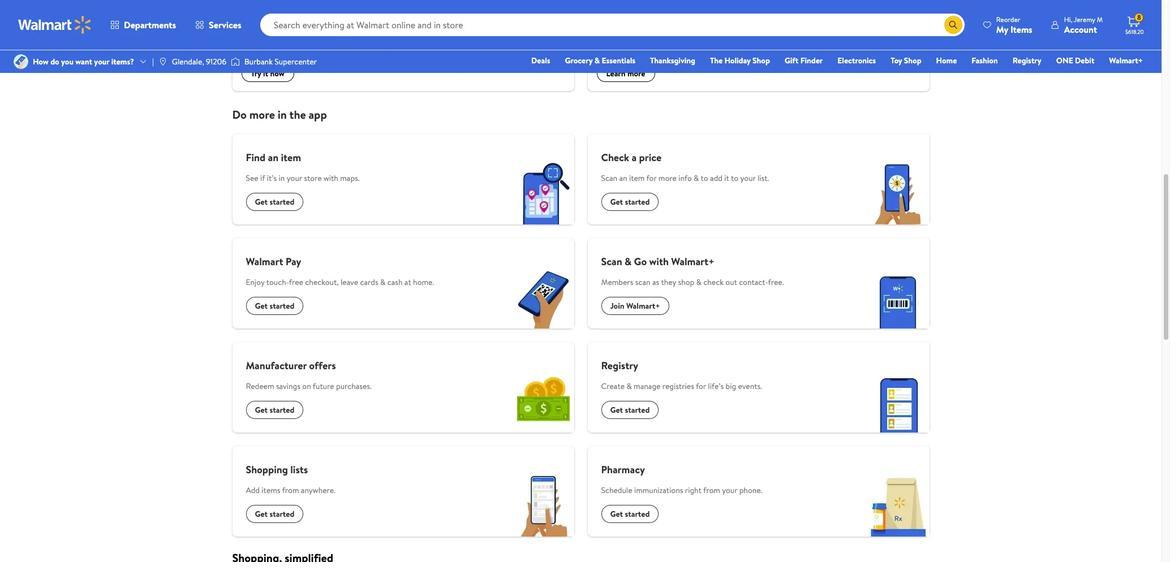 Task type: describe. For each thing, give the bounding box(es) containing it.
& right the grocery
[[595, 55, 600, 66]]

get started for shopping lists
[[255, 509, 295, 520]]

schedule
[[601, 485, 633, 497]]

glendale, 91206
[[172, 56, 226, 67]]

departments
[[124, 19, 176, 31]]

if
[[260, 173, 265, 184]]

shopping
[[246, 463, 288, 477]]

1 horizontal spatial it
[[725, 173, 729, 184]]

m
[[1097, 14, 1103, 24]]

deals
[[532, 55, 550, 66]]

get started button for shopping lists
[[246, 506, 304, 524]]

decor
[[667, 34, 687, 45]]

info
[[679, 173, 692, 184]]

grocery & essentials
[[565, 55, 636, 66]]

do more in the app
[[232, 107, 327, 122]]

services
[[209, 19, 241, 31]]

1 horizontal spatial to
[[701, 173, 708, 184]]

it's
[[267, 173, 277, 184]]

services button
[[186, 11, 251, 38]]

toy shop
[[891, 55, 922, 66]]

debit
[[1075, 55, 1095, 66]]

immunizations
[[634, 485, 683, 497]]

gift
[[785, 55, 799, 66]]

your up the furniture
[[632, 15, 651, 29]]

electronics link
[[833, 54, 881, 67]]

price
[[639, 151, 662, 165]]

get for check a price
[[610, 197, 623, 208]]

get started for pharmacy
[[610, 509, 650, 520]]

gift finder
[[785, 55, 823, 66]]

view
[[597, 15, 619, 29]]

registries
[[663, 381, 694, 392]]

& right shop
[[696, 277, 702, 288]]

members
[[601, 277, 634, 288]]

manufacturer offers. redeem savings on future purchases. get started. image
[[512, 371, 574, 433]]

in right look
[[737, 34, 743, 45]]

burbank
[[245, 56, 273, 67]]

1 horizontal spatial the
[[290, 107, 306, 122]]

list.
[[758, 173, 769, 184]]

one
[[324, 34, 337, 45]]

your left phone.
[[722, 485, 738, 497]]

toy shop link
[[886, 54, 927, 67]]

get for shopping lists
[[255, 509, 268, 520]]

pharmacy
[[601, 463, 645, 477]]

0 vertical spatial with
[[324, 173, 338, 184]]

life's
[[708, 381, 724, 392]]

toy
[[891, 55, 902, 66]]

your left list.
[[741, 173, 756, 184]]

get started button for walmart pay
[[246, 297, 304, 315]]

the
[[710, 55, 723, 66]]

one debit
[[1057, 55, 1095, 66]]

started for walmart pay
[[270, 301, 295, 312]]

hi,
[[1064, 14, 1073, 24]]

or
[[289, 34, 296, 45]]

get started button for pharmacy
[[601, 506, 659, 524]]

1 from from the left
[[282, 485, 299, 497]]

view in your home list item
[[581, 0, 936, 91]]

shop inside the holiday shop link
[[753, 55, 770, 66]]

join walmart+
[[610, 301, 660, 312]]

& left go
[[625, 255, 632, 269]]

account
[[1064, 23, 1097, 35]]

Search search field
[[260, 14, 965, 36]]

add
[[246, 485, 260, 497]]

join walmart+ button
[[601, 297, 669, 315]]

started for pharmacy
[[625, 509, 650, 520]]

fashion
[[972, 55, 998, 66]]

see how furniture & decor picks will look in your space.
[[597, 34, 783, 45]]

scan for scan & go with walmart+
[[601, 255, 622, 269]]

savings
[[276, 381, 301, 392]]

they
[[661, 277, 676, 288]]

burbank supercenter
[[245, 56, 317, 67]]

check a price. scan an item for more info and to add it to your list. get started. image
[[867, 163, 930, 225]]

2 horizontal spatial more
[[659, 173, 677, 184]]

picks
[[689, 34, 706, 45]]

grocery
[[565, 55, 593, 66]]

walmart pay. enjoy touch-free checkout, leave cards and cash at home. get started. image
[[512, 267, 574, 329]]

get started button for check a price
[[601, 193, 659, 211]]

on for try-
[[291, 15, 302, 29]]

8 $618.20
[[1126, 13, 1144, 36]]

scan & go with walmart+
[[601, 255, 715, 269]]

get for find an item
[[255, 197, 268, 208]]

in right view
[[621, 15, 629, 29]]

hi, jeremy m account
[[1064, 14, 1103, 35]]

store
[[304, 173, 322, 184]]

find an item. see if it's in your store with maps. get started. image
[[512, 163, 574, 225]]

learn more
[[606, 68, 646, 79]]

leave
[[341, 277, 358, 288]]

be
[[241, 34, 250, 45]]

virtual try-on list item
[[226, 0, 581, 91]]

on for savings
[[302, 381, 311, 392]]

cash
[[387, 277, 403, 288]]

check
[[601, 151, 629, 165]]

manage
[[634, 381, 661, 392]]

right
[[685, 485, 702, 497]]

redeem savings on future purchases.
[[246, 381, 372, 392]]

future
[[313, 381, 334, 392]]

offers
[[309, 359, 336, 373]]

& right the info
[[694, 173, 699, 184]]

walmart+ link
[[1104, 54, 1148, 67]]

0 vertical spatial walmart+
[[1110, 55, 1143, 66]]

search icon image
[[949, 20, 958, 29]]

shop
[[678, 277, 695, 288]]

items
[[262, 485, 280, 497]]

do
[[50, 56, 59, 67]]

free.
[[768, 277, 784, 288]]

walmart+ inside "button"
[[626, 301, 660, 312]]

registry link
[[1008, 54, 1047, 67]]

0 horizontal spatial registry
[[601, 359, 638, 373]]

reorder my items
[[997, 14, 1033, 35]]

walmart image
[[18, 16, 92, 34]]

item for scan
[[629, 173, 645, 184]]

get started for manufacturer offers
[[255, 405, 295, 416]]

walmart pay
[[246, 255, 301, 269]]

shopping lists. add items from anywhere. get started. image
[[512, 475, 574, 537]]

get started for walmart pay
[[255, 301, 295, 312]]

get started for check a price
[[610, 197, 650, 208]]

schedule immunizations right from your phone.
[[601, 485, 763, 497]]

your inside virtual try-on be the model or choose one to find your perfect fit.
[[364, 34, 379, 45]]

home link
[[931, 54, 962, 67]]

join
[[610, 301, 625, 312]]

virtual try-on be the model or choose one to find your perfect fit.
[[241, 15, 418, 45]]

& left cash
[[380, 277, 386, 288]]

view in your home
[[597, 15, 679, 29]]

scan an item for more info & to add it to your list.
[[601, 173, 769, 184]]

check a price
[[601, 151, 662, 165]]

scan and go with walmart+. members scan as they shop and check out contact-free. image
[[867, 267, 930, 329]]

essentials
[[602, 55, 636, 66]]

2 horizontal spatial to
[[731, 173, 739, 184]]



Task type: locate. For each thing, give the bounding box(es) containing it.
how
[[33, 56, 49, 67]]

walmart+ up the members scan as they shop & check out contact-free. on the right
[[671, 255, 715, 269]]

get started for find an item
[[255, 197, 295, 208]]

glendale,
[[172, 56, 204, 67]]

0 vertical spatial see
[[597, 34, 609, 45]]

|
[[152, 56, 154, 67]]

walmart
[[246, 255, 283, 269]]

get down enjoy
[[255, 301, 268, 312]]

an down 'check'
[[619, 173, 627, 184]]

touch-
[[266, 277, 289, 288]]

enjoy touch-free checkout, leave cards & cash at home.
[[246, 277, 434, 288]]

0 vertical spatial registry
[[1013, 55, 1042, 66]]

get started button down the savings
[[246, 401, 304, 420]]

enjoy
[[246, 277, 265, 288]]

2 from from the left
[[704, 485, 720, 497]]

2 shop from the left
[[904, 55, 922, 66]]

1 scan from the top
[[601, 173, 618, 184]]

an right find
[[268, 151, 279, 165]]

get started button down create
[[601, 401, 659, 420]]

see left the if
[[246, 173, 258, 184]]

 image left how
[[14, 54, 28, 69]]

1 shop from the left
[[753, 55, 770, 66]]

deals link
[[526, 54, 556, 67]]

on
[[291, 15, 302, 29], [302, 381, 311, 392]]

1 vertical spatial it
[[725, 173, 729, 184]]

0 horizontal spatial more
[[249, 107, 275, 122]]

0 horizontal spatial the
[[252, 34, 264, 45]]

reorder
[[997, 14, 1021, 24]]

departments button
[[101, 11, 186, 38]]

started down the savings
[[270, 405, 295, 416]]

app
[[309, 107, 327, 122]]

more left the info
[[659, 173, 677, 184]]

Walmart Site-Wide search field
[[260, 14, 965, 36]]

get started down create
[[610, 405, 650, 416]]

see inside view in your home list item
[[597, 34, 609, 45]]

gift finder link
[[780, 54, 828, 67]]

1 horizontal spatial registry
[[1013, 55, 1042, 66]]

get down redeem
[[255, 405, 268, 416]]

your left store
[[287, 173, 302, 184]]

to left add
[[701, 173, 708, 184]]

1 horizontal spatial for
[[696, 381, 706, 392]]

0 horizontal spatial with
[[324, 173, 338, 184]]

get down add
[[255, 509, 268, 520]]

1 horizontal spatial item
[[629, 173, 645, 184]]

1 vertical spatial see
[[246, 173, 258, 184]]

in right it's
[[279, 173, 285, 184]]

how do you want your items?
[[33, 56, 134, 67]]

0 vertical spatial scan
[[601, 173, 618, 184]]

shop right holiday
[[753, 55, 770, 66]]

one debit link
[[1051, 54, 1100, 67]]

0 vertical spatial it
[[263, 68, 268, 79]]

& inside view in your home list item
[[660, 34, 665, 45]]

get started button down "check a price"
[[601, 193, 659, 211]]

1 vertical spatial on
[[302, 381, 311, 392]]

more inside view in your home list item
[[628, 68, 646, 79]]

for left life's
[[696, 381, 706, 392]]

 image
[[14, 54, 28, 69], [158, 57, 167, 66]]

get started button for registry
[[601, 401, 659, 420]]

get down schedule
[[610, 509, 623, 520]]

on inside virtual try-on be the model or choose one to find your perfect fit.
[[291, 15, 302, 29]]

scan for scan an item for more info & to add it to your list.
[[601, 173, 618, 184]]

0 vertical spatial on
[[291, 15, 302, 29]]

to inside virtual try-on be the model or choose one to find your perfect fit.
[[339, 34, 347, 45]]

on up or
[[291, 15, 302, 29]]

get started down "check a price"
[[610, 197, 650, 208]]

contact-
[[739, 277, 768, 288]]

members scan as they shop & check out contact-free.
[[601, 277, 784, 288]]

thanksgiving link
[[645, 54, 701, 67]]

started for manufacturer offers
[[270, 405, 295, 416]]

get started button for manufacturer offers
[[246, 401, 304, 420]]

0 horizontal spatial walmart+
[[626, 301, 660, 312]]

grocery & essentials link
[[560, 54, 641, 67]]

0 horizontal spatial shop
[[753, 55, 770, 66]]

from right right
[[704, 485, 720, 497]]

8
[[1138, 13, 1141, 22]]

home
[[654, 15, 679, 29]]

an for find
[[268, 151, 279, 165]]

jeremy
[[1074, 14, 1096, 24]]

get for walmart pay
[[255, 301, 268, 312]]

get started down it's
[[255, 197, 295, 208]]

try-
[[274, 15, 291, 29]]

home.
[[413, 277, 434, 288]]

your right find
[[364, 34, 379, 45]]

scan
[[601, 173, 618, 184], [601, 255, 622, 269]]

more for learn
[[628, 68, 646, 79]]

started for check a price
[[625, 197, 650, 208]]

shopping lists
[[246, 463, 308, 477]]

& right create
[[627, 381, 632, 392]]

get down the if
[[255, 197, 268, 208]]

see
[[597, 34, 609, 45], [246, 173, 258, 184]]

the left "app"
[[290, 107, 306, 122]]

& left the "decor"
[[660, 34, 665, 45]]

started for find an item
[[270, 197, 295, 208]]

try it now
[[251, 68, 284, 79]]

purchases.
[[336, 381, 372, 392]]

1 vertical spatial item
[[629, 173, 645, 184]]

events.
[[738, 381, 762, 392]]

more
[[628, 68, 646, 79], [249, 107, 275, 122], [659, 173, 677, 184]]

get started down the savings
[[255, 405, 295, 416]]

from right items
[[282, 485, 299, 497]]

started down add items from anywhere.
[[270, 509, 295, 520]]

model
[[266, 34, 287, 45]]

get started down touch- at the left of page
[[255, 301, 295, 312]]

1 horizontal spatial walmart+
[[671, 255, 715, 269]]

anywhere.
[[301, 485, 336, 497]]

started down a
[[625, 197, 650, 208]]

get for pharmacy
[[610, 509, 623, 520]]

maps.
[[340, 173, 360, 184]]

walmart+ down $618.20
[[1110, 55, 1143, 66]]

 image right the |
[[158, 57, 167, 66]]

the holiday shop link
[[705, 54, 775, 67]]

 image for glendale, 91206
[[158, 57, 167, 66]]

scan down 'check'
[[601, 173, 618, 184]]

0 vertical spatial item
[[281, 151, 301, 165]]

0 vertical spatial for
[[647, 173, 657, 184]]

walmart+
[[1110, 55, 1143, 66], [671, 255, 715, 269], [626, 301, 660, 312]]

started down "manage"
[[625, 405, 650, 416]]

for down the price
[[647, 173, 657, 184]]

on left future
[[302, 381, 311, 392]]

it inside virtual try-on list item
[[263, 68, 268, 79]]

the right be
[[252, 34, 264, 45]]

0 horizontal spatial item
[[281, 151, 301, 165]]

1 horizontal spatial on
[[302, 381, 311, 392]]

choose
[[298, 34, 323, 45]]

perfect
[[381, 34, 406, 45]]

it right try on the top left of the page
[[263, 68, 268, 79]]

list containing virtual try-on
[[226, 0, 936, 91]]

item down a
[[629, 173, 645, 184]]

cards
[[360, 277, 378, 288]]

1 horizontal spatial an
[[619, 173, 627, 184]]

item for find
[[281, 151, 301, 165]]

the
[[252, 34, 264, 45], [290, 107, 306, 122]]

1 vertical spatial an
[[619, 173, 627, 184]]

 image for how do you want your items?
[[14, 54, 28, 69]]

&
[[660, 34, 665, 45], [595, 55, 600, 66], [694, 173, 699, 184], [625, 255, 632, 269], [380, 277, 386, 288], [696, 277, 702, 288], [627, 381, 632, 392]]

1 vertical spatial with
[[649, 255, 669, 269]]

virtual
[[241, 15, 272, 29]]

0 vertical spatial the
[[252, 34, 264, 45]]

check
[[704, 277, 724, 288]]

get down 'check'
[[610, 197, 623, 208]]

get started button down schedule
[[601, 506, 659, 524]]

to right one
[[339, 34, 347, 45]]

in left "app"
[[278, 107, 287, 122]]

get started button down touch- at the left of page
[[246, 297, 304, 315]]

manufacturer offers
[[246, 359, 336, 373]]

it right add
[[725, 173, 729, 184]]

2 vertical spatial more
[[659, 173, 677, 184]]

how
[[611, 34, 625, 45]]

pharmacy. schedule immunizations right from your phone. image
[[867, 475, 930, 537]]

more for do
[[249, 107, 275, 122]]

started down it's
[[270, 197, 295, 208]]

my
[[997, 23, 1009, 35]]

item
[[281, 151, 301, 165], [629, 173, 645, 184]]

get for registry
[[610, 405, 623, 416]]

one
[[1057, 55, 1074, 66]]

your right want
[[94, 56, 109, 67]]

find an item
[[246, 151, 301, 165]]

0 horizontal spatial an
[[268, 151, 279, 165]]

0 vertical spatial more
[[628, 68, 646, 79]]

scan up members
[[601, 255, 622, 269]]

registry down items
[[1013, 55, 1042, 66]]

the holiday shop
[[710, 55, 770, 66]]

finder
[[801, 55, 823, 66]]

thanksgiving
[[650, 55, 696, 66]]

1 vertical spatial walmart+
[[671, 255, 715, 269]]

get started down items
[[255, 509, 295, 520]]

pay
[[286, 255, 301, 269]]

get for manufacturer offers
[[255, 405, 268, 416]]

electronics
[[838, 55, 876, 66]]

1 horizontal spatial shop
[[904, 55, 922, 66]]

registry. create and manage registries for life's big events. get started. image
[[867, 371, 930, 433]]

get down create
[[610, 405, 623, 416]]

shop right toy
[[904, 55, 922, 66]]

add items from anywhere.
[[246, 485, 336, 497]]

shop inside toy shop link
[[904, 55, 922, 66]]

checkout,
[[305, 277, 339, 288]]

started for registry
[[625, 405, 650, 416]]

item up see if it's in your store with maps.
[[281, 151, 301, 165]]

get started for registry
[[610, 405, 650, 416]]

 image
[[231, 56, 240, 67]]

go
[[634, 255, 647, 269]]

started
[[270, 197, 295, 208], [625, 197, 650, 208], [270, 301, 295, 312], [270, 405, 295, 416], [625, 405, 650, 416], [270, 509, 295, 520], [625, 509, 650, 520]]

1 horizontal spatial from
[[704, 485, 720, 497]]

shop
[[753, 55, 770, 66], [904, 55, 922, 66]]

1 vertical spatial the
[[290, 107, 306, 122]]

0 vertical spatial an
[[268, 151, 279, 165]]

0 horizontal spatial  image
[[14, 54, 28, 69]]

0 horizontal spatial on
[[291, 15, 302, 29]]

1 vertical spatial for
[[696, 381, 706, 392]]

the inside virtual try-on be the model or choose one to find your perfect fit.
[[252, 34, 264, 45]]

an for scan
[[619, 173, 627, 184]]

1 horizontal spatial see
[[597, 34, 609, 45]]

items
[[1011, 23, 1033, 35]]

$618.20
[[1126, 28, 1144, 36]]

0 horizontal spatial it
[[263, 68, 268, 79]]

2 vertical spatial walmart+
[[626, 301, 660, 312]]

1 horizontal spatial  image
[[158, 57, 167, 66]]

walmart+ down scan at right
[[626, 301, 660, 312]]

see for see if it's in your store with maps.
[[246, 173, 258, 184]]

get started down schedule
[[610, 509, 650, 520]]

0 horizontal spatial to
[[339, 34, 347, 45]]

more right learn
[[628, 68, 646, 79]]

fit.
[[408, 34, 418, 45]]

your left space.
[[745, 34, 761, 45]]

started down touch- at the left of page
[[270, 301, 295, 312]]

see for see how furniture & decor picks will look in your space.
[[597, 34, 609, 45]]

get started button down items
[[246, 506, 304, 524]]

1 vertical spatial registry
[[601, 359, 638, 373]]

to right add
[[731, 173, 739, 184]]

with right store
[[324, 173, 338, 184]]

furniture
[[627, 34, 658, 45]]

with right go
[[649, 255, 669, 269]]

lists
[[290, 463, 308, 477]]

get started button for find an item
[[246, 193, 304, 211]]

list
[[226, 0, 936, 91]]

your
[[632, 15, 651, 29], [364, 34, 379, 45], [745, 34, 761, 45], [94, 56, 109, 67], [287, 173, 302, 184], [741, 173, 756, 184], [722, 485, 738, 497]]

a
[[632, 151, 637, 165]]

registry up create
[[601, 359, 638, 373]]

more right the do
[[249, 107, 275, 122]]

for
[[647, 173, 657, 184], [696, 381, 706, 392]]

0 horizontal spatial see
[[246, 173, 258, 184]]

2 horizontal spatial walmart+
[[1110, 55, 1143, 66]]

1 horizontal spatial more
[[628, 68, 646, 79]]

1 horizontal spatial with
[[649, 255, 669, 269]]

get started button down it's
[[246, 193, 304, 211]]

items?
[[111, 56, 134, 67]]

started for shopping lists
[[270, 509, 295, 520]]

2 scan from the top
[[601, 255, 622, 269]]

0 horizontal spatial for
[[647, 173, 657, 184]]

try
[[251, 68, 261, 79]]

0 horizontal spatial from
[[282, 485, 299, 497]]

1 vertical spatial more
[[249, 107, 275, 122]]

do
[[232, 107, 247, 122]]

started down schedule
[[625, 509, 650, 520]]

1 vertical spatial scan
[[601, 255, 622, 269]]

see left how
[[597, 34, 609, 45]]

in
[[621, 15, 629, 29], [737, 34, 743, 45], [278, 107, 287, 122], [279, 173, 285, 184]]



Task type: vqa. For each thing, say whether or not it's contained in the screenshot.


